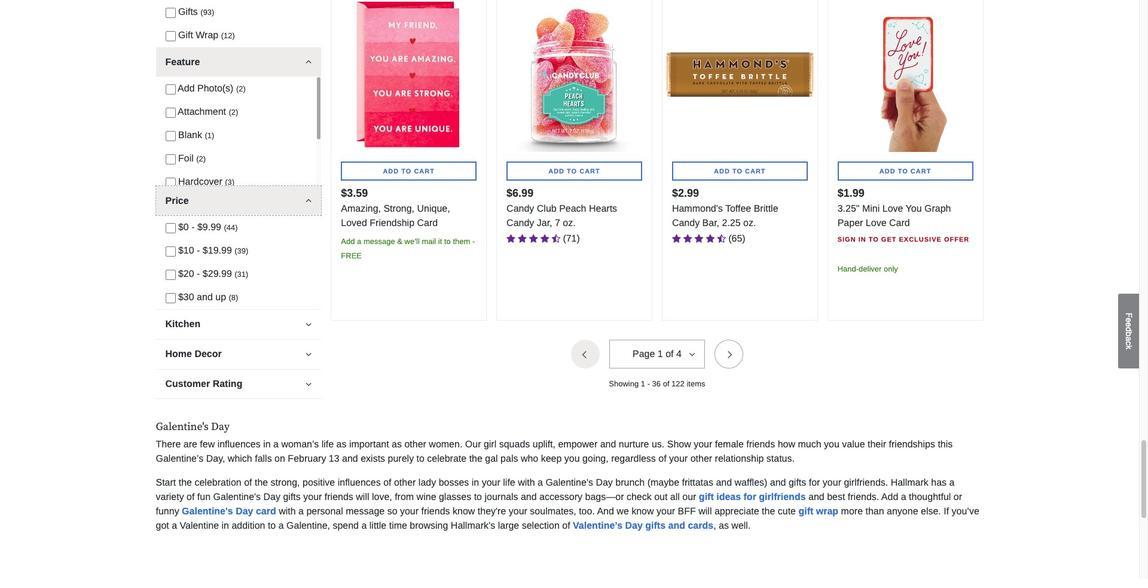 Task type: vqa. For each thing, say whether or not it's contained in the screenshot.


Task type: describe. For each thing, give the bounding box(es) containing it.
who
[[521, 453, 539, 464]]

card inside $1.99 3.25" mini love you graph paper love card
[[890, 218, 911, 228]]

sign
[[838, 236, 857, 243]]

sign in to get exclusive offer
[[838, 236, 970, 243]]

a inside and best friends. add a thoughtful or funny
[[902, 492, 907, 502]]

showing
[[609, 379, 639, 388]]

the left cute
[[762, 506, 776, 516]]

influences inside start the celebration of the strong, positive influences of other lady bosses in your life with a galentine's day brunch (maybe frittatas and waffles) and gifts for your girlfriends. hallmark has a variety of fun galentine's day gifts your friends will love, from wine glasses to journals and accessory bags—or check out all our
[[338, 477, 381, 487]]

candy club peach hearts candy jar, 7 oz., image
[[497, 0, 652, 152]]

product list element
[[331, 0, 984, 321]]

$30 and up (8)
[[178, 292, 238, 303]]

of up love, at left bottom
[[384, 477, 392, 487]]

1 vertical spatial gift
[[799, 506, 814, 516]]

add to cart for $6.99
[[549, 168, 601, 175]]

keep
[[541, 453, 562, 464]]

and up galentine's day card with a personal message so your friends know they're your soulmates, too. and we know your bff will appreciate the cute gift wrap
[[521, 492, 537, 502]]

get
[[882, 236, 897, 243]]

f
[[1125, 313, 1135, 318]]

bff
[[678, 506, 696, 516]]

brittle
[[754, 204, 779, 214]]

more than anyone else. if you've got a valentine in addition to a galentine, spend a little time browsing hallmark's large selection of
[[156, 506, 980, 531]]

life inside galentine's day there are few influences in a woman's life as important as other women. our girl squads uplift, empower and nurture us. show your female friends how much you value their friendships this galentine's day, which falls on february 13 and exists purely to celebrate the gal pals who keep you going, regardless of your other relationship status.
[[322, 439, 334, 449]]

personal
[[307, 506, 343, 516]]

Gift Wrap checkbox
[[165, 31, 176, 41]]

angle left image
[[582, 347, 587, 361]]

and inside price filters element
[[197, 292, 213, 303]]

2 horizontal spatial as
[[719, 520, 729, 531]]

$1.99 article
[[828, 0, 984, 321]]

glasses
[[439, 492, 472, 502]]

other inside start the celebration of the strong, positive influences of other lady bosses in your life with a galentine's day brunch (maybe frittatas and waffles) and gifts for your girlfriends. hallmark has a variety of fun galentine's day gifts your friends will love, from wine glasses to journals and accessory bags—or check out all our
[[394, 477, 416, 487]]

mini
[[863, 204, 880, 214]]

attachment
[[178, 107, 226, 117]]

from
[[395, 492, 414, 502]]

0 vertical spatial love
[[883, 204, 904, 214]]

are
[[184, 439, 197, 449]]

and up ideas
[[717, 477, 733, 487]]

oz. inside $2.99 hammond's toffee brittle candy bar, 2.25 oz.
[[744, 218, 757, 228]]

gift wrap (12)
[[178, 30, 235, 40]]

thoughtful
[[910, 492, 952, 502]]

add to cart for $2.99
[[715, 168, 766, 175]]

value
[[843, 439, 866, 449]]

girlfriends
[[760, 492, 806, 502]]

strong,
[[271, 477, 300, 487]]

add to cart for $1.99
[[880, 168, 932, 175]]

article containing feature
[[156, 48, 322, 264]]

3.25" mini love you graph paper love card link
[[838, 202, 974, 230]]

home decor
[[165, 349, 222, 359]]

in inside galentine's day there are few influences in a woman's life as important as other women. our girl squads uplift, empower and nurture us. show your female friends how much you value their friendships this galentine's day, which falls on february 13 and exists purely to celebrate the gal pals who keep you going, regardless of your other relationship status.
[[263, 439, 271, 449]]

day,
[[206, 453, 225, 464]]

galentine's down the fun
[[182, 506, 233, 516]]

a up galentine,
[[299, 506, 304, 516]]

hammond's
[[673, 204, 723, 214]]

region containing $3.59
[[331, 0, 984, 390]]

add to cart button for $6.99
[[507, 162, 643, 181]]

to for $2.99
[[733, 168, 743, 175]]

1 e from the top
[[1125, 318, 1135, 322]]

uplift,
[[533, 439, 556, 449]]

your down show
[[670, 453, 688, 464]]

friends.
[[848, 492, 880, 502]]

$3.59
[[341, 187, 368, 199]]

wine
[[417, 492, 437, 502]]

foil
[[178, 154, 194, 164]]

hammond's toffee brittle candy bar, 2.25 oz., image
[[663, 0, 818, 152]]

bosses
[[439, 477, 469, 487]]

7
[[555, 218, 561, 228]]

2 know from the left
[[632, 506, 654, 516]]

angle down image for kitchen
[[306, 320, 312, 330]]

price filters element
[[156, 216, 322, 309]]

customer rating tab
[[156, 370, 322, 399]]

1 vertical spatial love
[[866, 218, 887, 228]]

february
[[288, 453, 326, 464]]

(93)
[[201, 8, 214, 17]]

strong,
[[384, 204, 415, 214]]

toffee
[[726, 204, 752, 214]]

your up "valentine's day gifts and cards , as well."
[[657, 506, 676, 516]]

of inside galentine's day there are few influences in a woman's life as important as other women. our girl squads uplift, empower and nurture us. show your female friends how much you value their friendships this galentine's day, which falls on february 13 and exists purely to celebrate the gal pals who keep you going, regardless of your other relationship status.
[[659, 453, 667, 464]]

$1.99 3.25" mini love you graph paper love card
[[838, 187, 952, 228]]

gift
[[178, 30, 193, 40]]

your right show
[[694, 439, 713, 449]]

bags—or
[[586, 492, 624, 502]]

1 vertical spatial message
[[346, 506, 385, 516]]

friends inside start the celebration of the strong, positive influences of other lady bosses in your life with a galentine's day brunch (maybe frittatas and waffles) and gifts for your girlfriends. hallmark has a variety of fun galentine's day gifts your friends will love, from wine glasses to journals and accessory bags—or check out all our
[[325, 492, 354, 502]]

day up card
[[264, 492, 281, 502]]

to for $1.99
[[899, 168, 909, 175]]

(44)
[[224, 224, 238, 233]]

wrap
[[196, 30, 219, 40]]

positive
[[303, 477, 335, 487]]

in inside '$1.99' article
[[859, 236, 867, 243]]

a right has
[[950, 477, 955, 487]]

photo(s)
[[197, 84, 234, 94]]

your up best
[[823, 477, 842, 487]]

Gifts checkbox
[[165, 8, 176, 18]]

add up $3.59 amazing, strong, unique, loved friendship card
[[383, 168, 399, 175]]

else.
[[922, 506, 942, 516]]

our
[[683, 492, 697, 502]]

of left the fun
[[187, 492, 195, 502]]

2 e from the top
[[1125, 322, 1135, 327]]

add to cart button for $1.99
[[838, 162, 974, 181]]

to inside start the celebration of the strong, positive influences of other lady bosses in your life with a galentine's day brunch (maybe frittatas and waffles) and gifts for your girlfriends. hallmark has a variety of fun galentine's day gifts your friends will love, from wine glasses to journals and accessory bags—or check out all our
[[474, 492, 482, 502]]

journals
[[485, 492, 519, 502]]

(39)
[[235, 247, 249, 256]]

amazing, strong, unique, loved friendship card link
[[341, 202, 477, 230]]

feature filters element
[[156, 77, 317, 264]]

1 vertical spatial for
[[744, 492, 757, 502]]

and best friends. add a thoughtful or funny
[[156, 492, 963, 516]]

and down bff
[[669, 520, 686, 531]]

up
[[216, 292, 226, 303]]

well.
[[732, 520, 751, 531]]

valentine's day gifts and cards , as well.
[[573, 520, 751, 531]]

home decor tab
[[156, 340, 322, 369]]

spend
[[333, 520, 359, 531]]

(1)
[[205, 131, 214, 140]]

valentine
[[180, 520, 219, 531]]

us.
[[652, 439, 665, 449]]

card inside $3.59 amazing, strong, unique, loved friendship card
[[417, 218, 438, 228]]

customer rating
[[165, 379, 243, 389]]

hardcover
[[178, 177, 222, 187]]

tab list containing gifts
[[156, 0, 322, 400]]

add inside $6.99 article
[[549, 168, 565, 175]]

$30 and up checkbox
[[165, 293, 176, 303]]

club
[[537, 204, 557, 214]]

f e e d b a c k
[[1125, 313, 1135, 349]]

with inside start the celebration of the strong, positive influences of other lady bosses in your life with a galentine's day brunch (maybe frittatas and waffles) and gifts for your girlfriends. hallmark has a variety of fun galentine's day gifts your friends will love, from wine glasses to journals and accessory bags—or check out all our
[[518, 477, 535, 487]]

0 vertical spatial other
[[405, 439, 427, 449]]

k
[[1125, 345, 1135, 349]]

$10
[[178, 246, 194, 256]]

day for valentine's day gifts and cards , as well.
[[626, 520, 643, 531]]

a inside galentine's day there are few influences in a woman's life as important as other women. our girl squads uplift, empower and nurture us. show your female friends how much you value their friendships this galentine's day, which falls on february 13 and exists purely to celebrate the gal pals who keep you going, regardless of your other relationship status.
[[274, 439, 279, 449]]

they're
[[478, 506, 506, 516]]

(2) inside add photo(s) (2)
[[236, 85, 246, 94]]

and right 13
[[342, 453, 358, 464]]

fun
[[197, 492, 211, 502]]

0 horizontal spatial as
[[337, 439, 347, 449]]

card
[[256, 506, 276, 516]]

$19.99
[[203, 246, 232, 256]]

- right 1
[[648, 379, 650, 388]]

large
[[498, 520, 520, 531]]

and up going,
[[601, 439, 617, 449]]

1 vertical spatial other
[[691, 453, 713, 464]]

galentine's inside galentine's day there are few influences in a woman's life as important as other women. our girl squads uplift, empower and nurture us. show your female friends how much you value their friendships this galentine's day, which falls on february 13 and exists purely to celebrate the gal pals who keep you going, regardless of your other relationship status.
[[156, 420, 209, 434]]

$20
[[178, 269, 194, 279]]

angle down image for feature
[[306, 58, 312, 67]]

day up bags—or
[[596, 477, 613, 487]]

$2.99 article
[[662, 0, 818, 321]]

a inside button
[[1125, 336, 1135, 341]]

addition
[[232, 520, 265, 531]]

this
[[939, 439, 953, 449]]

cart for $1.99
[[911, 168, 932, 175]]

Hardcover checkbox
[[165, 178, 176, 188]]

a up accessory in the bottom of the page
[[538, 477, 543, 487]]

to inside add a message & we'll mail it to them - free
[[445, 237, 451, 246]]

nurture
[[619, 439, 650, 449]]

to for $6.99
[[567, 168, 578, 175]]

life inside start the celebration of the strong, positive influences of other lady bosses in your life with a galentine's day brunch (maybe frittatas and waffles) and gifts for your girlfriends. hallmark has a variety of fun galentine's day gifts your friends will love, from wine glasses to journals and accessory bags—or check out all our
[[503, 477, 516, 487]]

kitchen tab
[[156, 310, 322, 339]]

cart for $3.59
[[414, 168, 435, 175]]

- inside add a message & we'll mail it to them - free
[[473, 237, 475, 246]]

appreciate
[[715, 506, 760, 516]]

bar,
[[703, 218, 720, 228]]

Foil checkbox
[[165, 154, 176, 164]]

add a message & we'll mail it to them - free
[[341, 237, 475, 260]]

to inside '$1.99' article
[[869, 236, 880, 243]]

will inside start the celebration of the strong, positive influences of other lady bosses in your life with a galentine's day brunch (maybe frittatas and waffles) and gifts for your girlfriends. hallmark has a variety of fun galentine's day gifts your friends will love, from wine glasses to journals and accessory bags—or check out all our
[[356, 492, 370, 502]]

1 horizontal spatial as
[[392, 439, 402, 449]]

too.
[[579, 506, 595, 516]]

13
[[329, 453, 340, 464]]

candy down $6.99
[[507, 204, 535, 214]]

blank (1)
[[178, 130, 214, 140]]

influences inside galentine's day there are few influences in a woman's life as important as other women. our girl squads uplift, empower and nurture us. show your female friends how much you value their friendships this galentine's day, which falls on february 13 and exists purely to celebrate the gal pals who keep you going, regardless of your other relationship status.
[[218, 439, 261, 449]]

your down positive
[[304, 492, 322, 502]]

your up large
[[509, 506, 528, 516]]

of right the 36
[[663, 379, 670, 388]]

oz. inside $6.99 candy club peach hearts candy jar, 7 oz.
[[563, 218, 576, 228]]

gift ideas for girlfriends
[[699, 492, 806, 502]]

section containing gifts
[[156, 0, 322, 400]]

$9.99
[[197, 222, 221, 233]]



Task type: locate. For each thing, give the bounding box(es) containing it.
4 cart from the left
[[911, 168, 932, 175]]

1 horizontal spatial you
[[825, 439, 840, 449]]

1 angle down image from the top
[[306, 197, 312, 206]]

add to cart button up $1.99 3.25" mini love you graph paper love card
[[838, 162, 974, 181]]

to right it
[[445, 237, 451, 246]]

candy left "jar,"
[[507, 218, 535, 228]]

to left get
[[869, 236, 880, 243]]

going,
[[583, 453, 609, 464]]

amazing,
[[341, 204, 381, 214]]

3 cart from the left
[[746, 168, 766, 175]]

4 add to cart button from the left
[[838, 162, 974, 181]]

1 horizontal spatial gifts
[[646, 520, 666, 531]]

the left strong,
[[255, 477, 268, 487]]

oz. right the 2.25 on the top right
[[744, 218, 757, 228]]

2 cart from the left
[[580, 168, 601, 175]]

0 vertical spatial (2)
[[236, 85, 246, 94]]

2 horizontal spatial gifts
[[789, 477, 807, 487]]

will up cards
[[699, 506, 712, 516]]

$6.99 article
[[497, 0, 653, 321]]

paper
[[838, 218, 864, 228]]

add to cart inside $2.99 article
[[715, 168, 766, 175]]

galentine's day card link
[[182, 506, 276, 516]]

influences up which
[[218, 439, 261, 449]]

valentine's
[[573, 520, 623, 531]]

as up purely
[[392, 439, 402, 449]]

unique,
[[417, 204, 450, 214]]

know down glasses at the bottom left of page
[[453, 506, 475, 516]]

tab list
[[156, 0, 322, 400]]

of down 'us.'
[[659, 453, 667, 464]]

add to cart up strong,
[[383, 168, 435, 175]]

to down card
[[268, 520, 276, 531]]

love left 'you'
[[883, 204, 904, 214]]

gifts down out
[[646, 520, 666, 531]]

(2) down photo(s)
[[229, 108, 238, 117]]

2 card from the left
[[890, 218, 911, 228]]

add to cart button for $2.99
[[673, 162, 808, 181]]

card up sign in to get exclusive offer at the top right of page
[[890, 218, 911, 228]]

0 vertical spatial will
[[356, 492, 370, 502]]

d
[[1125, 327, 1135, 332]]

article
[[156, 48, 322, 264], [156, 186, 322, 309]]

oz.
[[563, 218, 576, 228], [744, 218, 757, 228]]

friends inside galentine's day there are few influences in a woman's life as important as other women. our girl squads uplift, empower and nurture us. show your female friends how much you value their friendships this galentine's day, which falls on february 13 and exists purely to celebrate the gal pals who keep you going, regardless of your other relationship status.
[[747, 439, 776, 449]]

to inside $2.99 article
[[733, 168, 743, 175]]

to for $3.59
[[402, 168, 412, 175]]

0 horizontal spatial for
[[744, 492, 757, 502]]

attachment (2)
[[178, 107, 238, 117]]

to up toffee
[[733, 168, 743, 175]]

gift wrap link
[[799, 506, 839, 516]]

you
[[906, 204, 923, 214]]

card down unique,
[[417, 218, 438, 228]]

1 vertical spatial with
[[279, 506, 296, 516]]

to inside $3.59 article
[[402, 168, 412, 175]]

add to cart button inside '$1.99' article
[[838, 162, 974, 181]]

to
[[869, 236, 880, 243], [445, 237, 451, 246], [417, 453, 425, 464], [474, 492, 482, 502], [268, 520, 276, 531]]

- right $20
[[197, 269, 200, 279]]

you left value
[[825, 439, 840, 449]]

0 horizontal spatial know
[[453, 506, 475, 516]]

add up $6.99 candy club peach hearts candy jar, 7 oz.
[[549, 168, 565, 175]]

the down "our" on the bottom left of the page
[[470, 453, 483, 464]]

0 vertical spatial influences
[[218, 439, 261, 449]]

cart up "brittle"
[[746, 168, 766, 175]]

angle down image for home decor
[[306, 350, 312, 359]]

1 vertical spatial life
[[503, 477, 516, 487]]

add to cart button for $3.59
[[341, 162, 477, 181]]

we'll
[[405, 237, 420, 246]]

1 horizontal spatial with
[[518, 477, 535, 487]]

oz. right 7
[[563, 218, 576, 228]]

product type filters element
[[156, 0, 322, 47]]

1 horizontal spatial influences
[[338, 477, 381, 487]]

2 vertical spatial (2)
[[196, 155, 206, 164]]

1 horizontal spatial life
[[503, 477, 516, 487]]

4 add to cart from the left
[[880, 168, 932, 175]]

- for $9.99
[[192, 222, 195, 233]]

home
[[165, 349, 192, 359]]

other up purely
[[405, 439, 427, 449]]

on
[[275, 453, 285, 464]]

3 to from the left
[[733, 168, 743, 175]]

cart inside '$1.99' article
[[911, 168, 932, 175]]

message inside add a message & we'll mail it to them - free
[[364, 237, 395, 246]]

add up $2.99 hammond's toffee brittle candy bar, 2.25 oz.
[[715, 168, 731, 175]]

(maybe
[[648, 477, 680, 487]]

add to cart button inside $6.99 article
[[507, 162, 643, 181]]

the
[[470, 453, 483, 464], [179, 477, 192, 487], [255, 477, 268, 487], [762, 506, 776, 516]]

in right bosses
[[472, 477, 480, 487]]

of down "soulmates,"
[[563, 520, 571, 531]]

exclusive
[[900, 236, 942, 243]]

c
[[1125, 341, 1135, 345]]

1 know from the left
[[453, 506, 475, 516]]

1 card from the left
[[417, 218, 438, 228]]

- right the $0
[[192, 222, 195, 233]]

2 article from the top
[[156, 186, 322, 309]]

offer
[[945, 236, 970, 243]]

for up gift wrap link
[[810, 477, 821, 487]]

of inside more than anyone else. if you've got a valentine in addition to a galentine, spend a little time browsing hallmark's large selection of
[[563, 520, 571, 531]]

day for galentine's day card with a personal message so your friends know they're your soulmates, too. and we know your bff will appreciate the cute gift wrap
[[236, 506, 253, 516]]

2 vertical spatial angle down image
[[306, 380, 312, 389]]

time
[[389, 520, 407, 531]]

their
[[868, 439, 887, 449]]

Blank checkbox
[[165, 131, 176, 141]]

$20 - $29.99 checkbox
[[165, 270, 176, 280]]

1 horizontal spatial gift
[[799, 506, 814, 516]]

add right add photo(s) "option"
[[178, 84, 195, 94]]

anyone
[[888, 506, 919, 516]]

1 vertical spatial will
[[699, 506, 712, 516]]

out
[[655, 492, 668, 502]]

kitchen
[[165, 319, 201, 330]]

1 add to cart from the left
[[383, 168, 435, 175]]

0 horizontal spatial will
[[356, 492, 370, 502]]

1 horizontal spatial friends
[[422, 506, 450, 516]]

feature tab
[[156, 48, 322, 77]]

(2) for foil
[[196, 155, 206, 164]]

angle right image
[[728, 347, 733, 361]]

galentine's
[[156, 453, 204, 464]]

there
[[156, 439, 181, 449]]

and
[[197, 292, 213, 303], [601, 439, 617, 449], [342, 453, 358, 464], [717, 477, 733, 487], [771, 477, 787, 487], [521, 492, 537, 502], [809, 492, 825, 502], [669, 520, 686, 531]]

a left galentine,
[[279, 520, 284, 531]]

section
[[156, 0, 322, 400]]

brunch
[[616, 477, 645, 487]]

day up the addition
[[236, 506, 253, 516]]

3 add to cart button from the left
[[673, 162, 808, 181]]

for inside start the celebration of the strong, positive influences of other lady bosses in your life with a galentine's day brunch (maybe frittatas and waffles) and gifts for your girlfriends. hallmark has a variety of fun galentine's day gifts your friends will love, from wine glasses to journals and accessory bags—or check out all our
[[810, 477, 821, 487]]

0 vertical spatial with
[[518, 477, 535, 487]]

$2.99
[[673, 187, 700, 199]]

in inside start the celebration of the strong, positive influences of other lady bosses in your life with a galentine's day brunch (maybe frittatas and waffles) and gifts for your girlfriends. hallmark has a variety of fun galentine's day gifts your friends will love, from wine glasses to journals and accessory bags—or check out all our
[[472, 477, 480, 487]]

gift down frittatas
[[699, 492, 714, 502]]

0 horizontal spatial life
[[322, 439, 334, 449]]

2 add to cart from the left
[[549, 168, 601, 175]]

as
[[337, 439, 347, 449], [392, 439, 402, 449], [719, 520, 729, 531]]

women.
[[429, 439, 463, 449]]

1 to from the left
[[402, 168, 412, 175]]

2 vertical spatial other
[[394, 477, 416, 487]]

add to cart up $1.99 3.25" mini love you graph paper love card
[[880, 168, 932, 175]]

1 vertical spatial angle down image
[[306, 350, 312, 359]]

1 horizontal spatial oz.
[[744, 218, 757, 228]]

1 vertical spatial influences
[[338, 477, 381, 487]]

0 vertical spatial gift
[[699, 492, 714, 502]]

122
[[672, 379, 685, 388]]

gifts down strong,
[[283, 492, 301, 502]]

angle down image inside customer rating tab
[[306, 380, 312, 389]]

other
[[405, 439, 427, 449], [691, 453, 713, 464], [394, 477, 416, 487]]

cart up 'you'
[[911, 168, 932, 175]]

cart inside $3.59 article
[[414, 168, 435, 175]]

article containing price
[[156, 186, 322, 309]]

0 vertical spatial you
[[825, 439, 840, 449]]

2 to from the left
[[567, 168, 578, 175]]

- for $19.99
[[197, 246, 200, 256]]

1 vertical spatial you
[[565, 453, 580, 464]]

to inside more than anyone else. if you've got a valentine in addition to a galentine, spend a little time browsing hallmark's large selection of
[[268, 520, 276, 531]]

- right the them
[[473, 237, 475, 246]]

a right got at the bottom of page
[[172, 520, 177, 531]]

(2) for attachment
[[229, 108, 238, 117]]

add inside feature filters element
[[178, 84, 195, 94]]

0 horizontal spatial influences
[[218, 439, 261, 449]]

add to cart inside '$1.99' article
[[880, 168, 932, 175]]

add to cart for $3.59
[[383, 168, 435, 175]]

day for galentine's day there are few influences in a woman's life as important as other women. our girl squads uplift, empower and nurture us. show your female friends how much you value their friendships this galentine's day, which falls on february 13 and exists purely to celebrate the gal pals who keep you going, regardless of your other relationship status.
[[211, 420, 230, 434]]

add up "free"
[[341, 237, 355, 246]]

show
[[668, 439, 692, 449]]

galentine's up "are" on the bottom of page
[[156, 420, 209, 434]]

angle down image inside home decor tab
[[306, 350, 312, 359]]

only
[[884, 265, 899, 274]]

galentine's day card with a personal message so your friends know they're your soulmates, too. and we know your bff will appreciate the cute gift wrap
[[182, 506, 839, 516]]

(2) inside foil (2)
[[196, 155, 206, 164]]

2 oz. from the left
[[744, 218, 757, 228]]

2 add to cart button from the left
[[507, 162, 643, 181]]

your up the journals
[[482, 477, 501, 487]]

other up frittatas
[[691, 453, 713, 464]]

to up peach
[[567, 168, 578, 175]]

important
[[349, 439, 389, 449]]

angle down image
[[306, 58, 312, 67], [306, 350, 312, 359]]

2 angle down image from the top
[[306, 350, 312, 359]]

know up valentine's day gifts and cards link
[[632, 506, 654, 516]]

to right purely
[[417, 453, 425, 464]]

0 horizontal spatial you
[[565, 453, 580, 464]]

1 angle down image from the top
[[306, 58, 312, 67]]

wrap
[[817, 506, 839, 516]]

0 horizontal spatial oz.
[[563, 218, 576, 228]]

in inside more than anyone else. if you've got a valentine in addition to a galentine, spend a little time browsing hallmark's large selection of
[[222, 520, 229, 531]]

few
[[200, 439, 215, 449]]

as up 13
[[337, 439, 347, 449]]

life up the journals
[[503, 477, 516, 487]]

$10 - $19.99 checkbox
[[165, 246, 176, 257]]

price tab
[[156, 186, 322, 216]]

hallmark's
[[451, 520, 496, 531]]

$1.99
[[838, 187, 865, 199]]

galentine's up galentine's day card link
[[213, 492, 261, 502]]

(2) inside attachment (2)
[[229, 108, 238, 117]]

region
[[331, 0, 984, 390]]

1 oz. from the left
[[563, 218, 576, 228]]

0 horizontal spatial friends
[[325, 492, 354, 502]]

(2) right photo(s)
[[236, 85, 246, 94]]

add to cart button up toffee
[[673, 162, 808, 181]]

3.25" mini love you graph paper love card, image
[[829, 0, 984, 152], [829, 0, 984, 152]]

peach
[[560, 204, 587, 214]]

angle down image inside price tab
[[306, 197, 312, 206]]

will
[[356, 492, 370, 502], [699, 506, 712, 516]]

angle down image
[[306, 197, 312, 206], [306, 320, 312, 330], [306, 380, 312, 389]]

with right card
[[279, 506, 296, 516]]

1 vertical spatial friends
[[325, 492, 354, 502]]

add to cart button up strong,
[[341, 162, 477, 181]]

0 vertical spatial message
[[364, 237, 395, 246]]

it
[[439, 237, 442, 246]]

cart for $6.99
[[580, 168, 601, 175]]

$0 - $9.99 checkbox
[[165, 223, 176, 233]]

your down from
[[400, 506, 419, 516]]

1 cart from the left
[[414, 168, 435, 175]]

0 vertical spatial friends
[[747, 439, 776, 449]]

cart up hearts
[[580, 168, 601, 175]]

cart inside $6.99 article
[[580, 168, 601, 175]]

a inside add a message & we'll mail it to them - free
[[357, 237, 362, 246]]

squads
[[500, 439, 530, 449]]

day up few
[[211, 420, 230, 434]]

the right start
[[179, 477, 192, 487]]

0 vertical spatial life
[[322, 439, 334, 449]]

e up the b
[[1125, 322, 1135, 327]]

galentine's up accessory in the bottom of the page
[[546, 477, 594, 487]]

1 vertical spatial (2)
[[229, 108, 238, 117]]

customer
[[165, 379, 210, 389]]

cart for $2.99
[[746, 168, 766, 175]]

1 vertical spatial angle down image
[[306, 320, 312, 330]]

celebration
[[195, 477, 242, 487]]

(65)
[[729, 233, 746, 244]]

to inside $6.99 article
[[567, 168, 578, 175]]

- for $29.99
[[197, 269, 200, 279]]

and up gift wrap link
[[809, 492, 825, 502]]

your
[[694, 439, 713, 449], [670, 453, 688, 464], [482, 477, 501, 487], [823, 477, 842, 487], [304, 492, 322, 502], [400, 506, 419, 516], [509, 506, 528, 516], [657, 506, 676, 516]]

0 horizontal spatial card
[[417, 218, 438, 228]]

a up 'k'
[[1125, 336, 1135, 341]]

0 horizontal spatial with
[[279, 506, 296, 516]]

how
[[778, 439, 796, 449]]

girlfriends.
[[845, 477, 889, 487]]

got
[[156, 520, 169, 531]]

2 horizontal spatial friends
[[747, 439, 776, 449]]

add inside and best friends. add a thoughtful or funny
[[882, 492, 899, 502]]

angle down image for customer rating
[[306, 380, 312, 389]]

has
[[932, 477, 947, 487]]

a up "free"
[[357, 237, 362, 246]]

1 horizontal spatial for
[[810, 477, 821, 487]]

1 vertical spatial gifts
[[283, 492, 301, 502]]

friends up status.
[[747, 439, 776, 449]]

of down which
[[244, 477, 252, 487]]

add to cart inside $3.59 article
[[383, 168, 435, 175]]

all
[[671, 492, 680, 502]]

0 vertical spatial angle down image
[[306, 58, 312, 67]]

gift right cute
[[799, 506, 814, 516]]

much
[[799, 439, 822, 449]]

feature
[[165, 57, 200, 67]]

a up anyone
[[902, 492, 907, 502]]

3 add to cart from the left
[[715, 168, 766, 175]]

1 horizontal spatial card
[[890, 218, 911, 228]]

add up $1.99 3.25" mini love you graph paper love card
[[880, 168, 896, 175]]

cart up unique,
[[414, 168, 435, 175]]

you down empower
[[565, 453, 580, 464]]

waffles)
[[735, 477, 768, 487]]

foil (2)
[[178, 154, 206, 164]]

influences up love, at left bottom
[[338, 477, 381, 487]]

a left little
[[362, 520, 367, 531]]

add to cart button inside $2.99 article
[[673, 162, 808, 181]]

add to cart button inside $3.59 article
[[341, 162, 477, 181]]

angle down image for price
[[306, 197, 312, 206]]

add to cart button up peach
[[507, 162, 643, 181]]

to inside '$1.99' article
[[899, 168, 909, 175]]

angle down image inside kitchen tab
[[306, 320, 312, 330]]

$0
[[178, 222, 189, 233]]

to
[[402, 168, 412, 175], [567, 168, 578, 175], [733, 168, 743, 175], [899, 168, 909, 175]]

to up they're
[[474, 492, 482, 502]]

jar,
[[537, 218, 553, 228]]

cards
[[688, 520, 714, 531]]

e up 'd'
[[1125, 318, 1135, 322]]

for down waffles)
[[744, 492, 757, 502]]

candy inside $2.99 hammond's toffee brittle candy bar, 2.25 oz.
[[673, 218, 700, 228]]

0 horizontal spatial gifts
[[283, 492, 301, 502]]

as right ,
[[719, 520, 729, 531]]

and inside and best friends. add a thoughtful or funny
[[809, 492, 825, 502]]

1 horizontal spatial will
[[699, 506, 712, 516]]

$3.59 article
[[331, 0, 487, 321]]

purely
[[388, 453, 414, 464]]

add inside $2.99 article
[[715, 168, 731, 175]]

add inside '$1.99' article
[[880, 168, 896, 175]]

the inside galentine's day there are few influences in a woman's life as important as other women. our girl squads uplift, empower and nurture us. show your female friends how much you value their friendships this galentine's day, which falls on february 13 and exists purely to celebrate the gal pals who keep you going, regardless of your other relationship status.
[[470, 453, 483, 464]]

a
[[357, 237, 362, 246], [1125, 336, 1135, 341], [274, 439, 279, 449], [538, 477, 543, 487], [950, 477, 955, 487], [902, 492, 907, 502], [299, 506, 304, 516], [172, 520, 177, 531], [279, 520, 284, 531], [362, 520, 367, 531]]

0 horizontal spatial gift
[[699, 492, 714, 502]]

3 angle down image from the top
[[306, 380, 312, 389]]

soulmates,
[[530, 506, 577, 516]]

a up on
[[274, 439, 279, 449]]

Add Photo(s) checkbox
[[165, 84, 176, 94]]

blank
[[178, 130, 202, 140]]

&
[[398, 237, 403, 246]]

(12)
[[221, 31, 235, 40]]

woman's
[[281, 439, 319, 449]]

Attachment checkbox
[[165, 108, 176, 118]]

0 vertical spatial for
[[810, 477, 821, 487]]

to inside galentine's day there are few influences in a woman's life as important as other women. our girl squads uplift, empower and nurture us. show your female friends how much you value their friendships this galentine's day, which falls on february 13 and exists purely to celebrate the gal pals who keep you going, regardless of your other relationship status.
[[417, 453, 425, 464]]

exists
[[361, 453, 385, 464]]

2 vertical spatial friends
[[422, 506, 450, 516]]

day inside galentine's day there are few influences in a woman's life as important as other women. our girl squads uplift, empower and nurture us. show your female friends how much you value their friendships this galentine's day, which falls on february 13 and exists purely to celebrate the gal pals who keep you going, regardless of your other relationship status.
[[211, 420, 230, 434]]

friends up browsing
[[422, 506, 450, 516]]

1 horizontal spatial know
[[632, 506, 654, 516]]

know
[[453, 506, 475, 516], [632, 506, 654, 516]]

best
[[828, 492, 846, 502]]

2 vertical spatial gifts
[[646, 520, 666, 531]]

friends
[[747, 439, 776, 449], [325, 492, 354, 502], [422, 506, 450, 516]]

and up girlfriends
[[771, 477, 787, 487]]

1 article from the top
[[156, 48, 322, 264]]

galentine's day there are few influences in a woman's life as important as other women. our girl squads uplift, empower and nurture us. show your female friends how much you value their friendships this galentine's day, which falls on february 13 and exists purely to celebrate the gal pals who keep you going, regardless of your other relationship status.
[[156, 420, 953, 464]]

to up $1.99 3.25" mini love you graph paper love card
[[899, 168, 909, 175]]

you've
[[952, 506, 980, 516]]

0 vertical spatial angle down image
[[306, 197, 312, 206]]

angle down image inside the feature "tab"
[[306, 58, 312, 67]]

free
[[341, 251, 362, 260]]

candy down hammond's
[[673, 218, 700, 228]]

4 to from the left
[[899, 168, 909, 175]]

cart inside $2.99 article
[[746, 168, 766, 175]]

girl
[[484, 439, 497, 449]]

add to cart inside $6.99 article
[[549, 168, 601, 175]]

message left &
[[364, 237, 395, 246]]

1 add to cart button from the left
[[341, 162, 477, 181]]

0 vertical spatial gifts
[[789, 477, 807, 487]]

,
[[714, 520, 717, 531]]

- right the $10
[[197, 246, 200, 256]]

add inside add a message & we'll mail it to them - free
[[341, 237, 355, 246]]

2 angle down image from the top
[[306, 320, 312, 330]]

our
[[465, 439, 481, 449]]

amazing, strong, unique, loved friendship card, image
[[332, 0, 487, 152], [332, 0, 487, 152]]

36
[[653, 379, 661, 388]]



